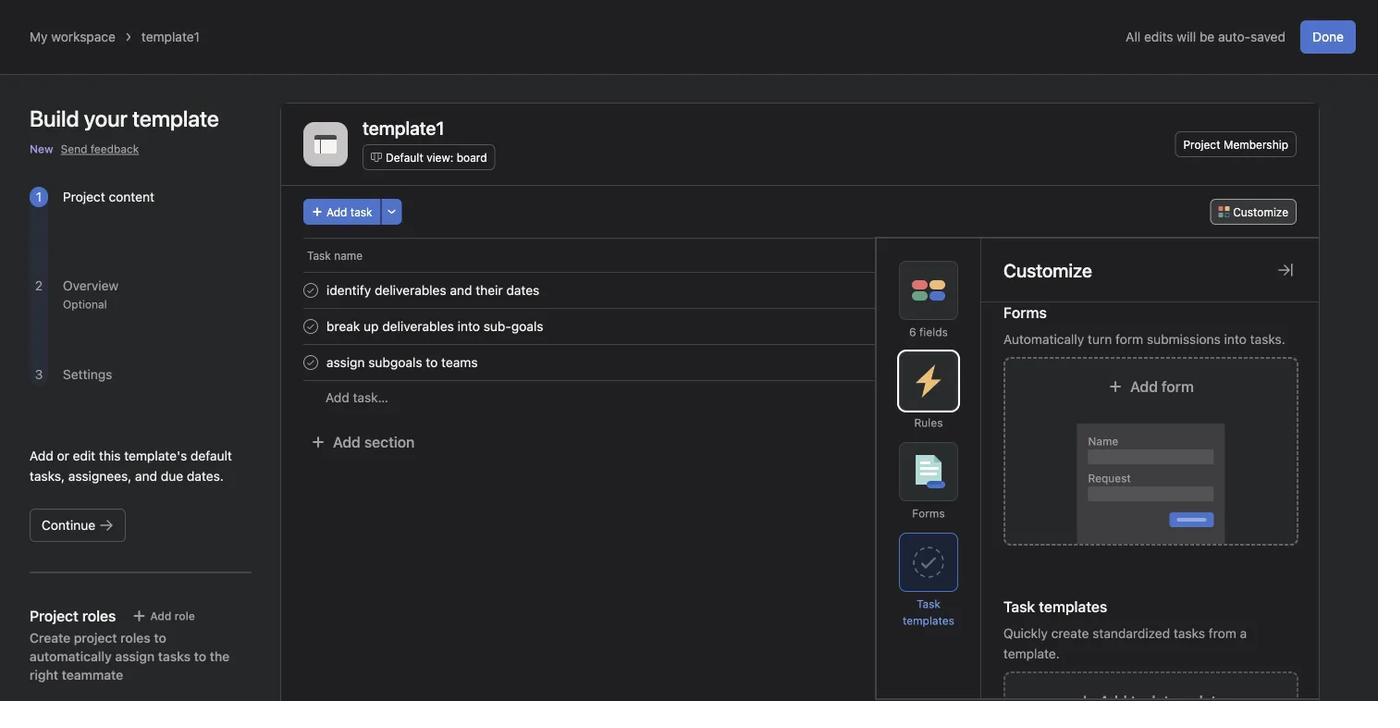 Task type: locate. For each thing, give the bounding box(es) containing it.
1 horizontal spatial to
[[194, 649, 206, 664]]

1 horizontal spatial tasks
[[1174, 626, 1205, 641]]

add task…
[[326, 390, 388, 405]]

customize up close details image
[[1233, 205, 1288, 218]]

my workspace link
[[30, 29, 116, 44]]

tasks right assign
[[158, 649, 191, 664]]

add task button
[[303, 199, 381, 225]]

add inside button
[[333, 433, 361, 451]]

template1 up default
[[363, 117, 444, 138]]

1 vertical spatial template1
[[363, 117, 444, 138]]

0 horizontal spatial project
[[63, 189, 105, 204]]

role
[[175, 610, 195, 622]]

add down automatically turn form submissions into tasks.
[[1130, 378, 1158, 395]]

1 horizontal spatial project
[[1183, 138, 1220, 151]]

new send feedback
[[30, 142, 139, 155]]

to
[[154, 630, 166, 646], [194, 649, 206, 664]]

tasks left from
[[1174, 626, 1205, 641]]

template.
[[1004, 646, 1060, 661]]

all edits will be auto-saved
[[1126, 29, 1286, 44]]

template1
[[141, 29, 200, 44], [363, 117, 444, 138]]

1 horizontal spatial forms
[[1004, 304, 1047, 321]]

template's
[[124, 448, 187, 463]]

view:
[[427, 151, 453, 164]]

add for add or edit this template's default tasks, assignees, and due dates.
[[30, 448, 53, 463]]

1 vertical spatial customize
[[1004, 259, 1092, 281]]

standardized
[[1093, 626, 1170, 641]]

add inside add or edit this template's default tasks, assignees, and due dates.
[[30, 448, 53, 463]]

project roles
[[30, 607, 116, 625]]

default view: board
[[386, 151, 487, 164]]

customize
[[1233, 205, 1288, 218], [1004, 259, 1092, 281]]

0 vertical spatial form
[[1116, 332, 1143, 347]]

0 horizontal spatial to
[[154, 630, 166, 646]]

0 vertical spatial tasks
[[1174, 626, 1205, 641]]

add inside row
[[326, 390, 349, 405]]

add role button
[[123, 603, 203, 629]]

task up "templates"
[[917, 597, 941, 610]]

new
[[30, 142, 53, 155]]

templates
[[903, 614, 954, 627]]

form
[[1116, 332, 1143, 347], [1162, 378, 1194, 395]]

0 horizontal spatial tasks
[[158, 649, 191, 664]]

identify deliverables and their dates text field
[[323, 281, 545, 300]]

1 row from the top
[[281, 238, 1319, 272]]

tasks
[[1174, 626, 1205, 641], [158, 649, 191, 664]]

add for add form
[[1130, 378, 1158, 395]]

project for project content
[[63, 189, 105, 204]]

forms
[[1004, 304, 1047, 321], [912, 507, 945, 520]]

0 vertical spatial task
[[307, 249, 331, 262]]

1 vertical spatial task
[[917, 597, 941, 610]]

1 horizontal spatial form
[[1162, 378, 1194, 395]]

name
[[1088, 435, 1119, 448]]

add task… row
[[281, 380, 1319, 414]]

optional
[[63, 298, 107, 311]]

add section
[[333, 433, 415, 451]]

row containing ft
[[281, 272, 1319, 309]]

project
[[1183, 138, 1220, 151], [63, 189, 105, 204]]

tasks.
[[1250, 332, 1285, 347]]

0 horizontal spatial form
[[1116, 332, 1143, 347]]

submissions
[[1147, 332, 1221, 347]]

1
[[36, 189, 42, 204]]

tasks inside quickly create standardized tasks from a template.
[[1174, 626, 1205, 641]]

2 row from the top
[[281, 272, 1319, 309]]

default
[[386, 151, 423, 164]]

funky town
[[1028, 284, 1089, 297]]

add role
[[150, 610, 195, 622]]

row
[[281, 238, 1319, 272], [281, 272, 1319, 309], [281, 308, 1319, 345], [281, 344, 1319, 381]]

to left the
[[194, 649, 206, 664]]

0 vertical spatial customize
[[1233, 205, 1288, 218]]

to down add role button
[[154, 630, 166, 646]]

a
[[1240, 626, 1247, 641]]

0 vertical spatial forms
[[1004, 304, 1047, 321]]

automatically
[[30, 649, 112, 664]]

0 horizontal spatial customize
[[1004, 259, 1092, 281]]

project left membership
[[1183, 138, 1220, 151]]

workspace
[[51, 29, 116, 44]]

add
[[326, 205, 347, 218], [1130, 378, 1158, 395], [326, 390, 349, 405], [333, 433, 361, 451], [30, 448, 53, 463], [150, 610, 172, 622]]

create
[[30, 630, 70, 646]]

more actions image
[[386, 206, 397, 217]]

town
[[1062, 284, 1089, 297]]

template image
[[314, 133, 337, 155]]

add up tasks,
[[30, 448, 53, 463]]

task left name
[[307, 249, 331, 262]]

your template
[[84, 105, 219, 131]]

and
[[135, 468, 157, 484]]

template1 up the your template
[[141, 29, 200, 44]]

right teammate
[[30, 667, 123, 683]]

3
[[35, 367, 43, 382]]

1 horizontal spatial customize
[[1233, 205, 1288, 218]]

add left section
[[333, 433, 361, 451]]

assignee
[[1002, 249, 1049, 262]]

form down submissions
[[1162, 378, 1194, 395]]

assignees,
[[68, 468, 132, 484]]

or
[[57, 448, 69, 463]]

0 vertical spatial project
[[1183, 138, 1220, 151]]

automatically turn form submissions into tasks.
[[1004, 332, 1285, 347]]

1 horizontal spatial task
[[917, 597, 941, 610]]

add left task…
[[326, 390, 349, 405]]

project inside button
[[1183, 138, 1220, 151]]

forms down ft button
[[1004, 304, 1047, 321]]

row containing task name
[[281, 238, 1319, 272]]

content
[[109, 189, 154, 204]]

0 horizontal spatial forms
[[912, 507, 945, 520]]

identify deliverables and their dates cell
[[281, 272, 994, 309]]

form right turn
[[1116, 332, 1143, 347]]

create
[[1051, 626, 1089, 641]]

task templates
[[1004, 598, 1107, 616]]

settings button
[[63, 367, 112, 382]]

forms down "rules"
[[912, 507, 945, 520]]

edits
[[1144, 29, 1173, 44]]

1 vertical spatial tasks
[[158, 649, 191, 664]]

project
[[74, 630, 117, 646]]

add left task
[[326, 205, 347, 218]]

tasks inside the create project roles to automatically assign tasks to the right teammate
[[158, 649, 191, 664]]

4 row from the top
[[281, 344, 1319, 381]]

project right the 1
[[63, 189, 105, 204]]

task inside task templates
[[917, 597, 941, 610]]

1 vertical spatial form
[[1162, 378, 1194, 395]]

roles
[[120, 630, 151, 646]]

task for task name
[[307, 249, 331, 262]]

0 horizontal spatial task
[[307, 249, 331, 262]]

quickly
[[1004, 626, 1048, 641]]

assign subgoals to teams cell
[[281, 344, 994, 381]]

task
[[307, 249, 331, 262], [917, 597, 941, 610]]

overview button
[[63, 278, 119, 293]]

customize up 'funky'
[[1004, 259, 1092, 281]]

task templates
[[903, 597, 954, 627]]

automatically
[[1004, 332, 1084, 347]]

add left role
[[150, 610, 172, 622]]

name
[[334, 249, 363, 262]]

0 vertical spatial template1
[[141, 29, 200, 44]]

1 vertical spatial project
[[63, 189, 105, 204]]



Task type: vqa. For each thing, say whether or not it's contained in the screenshot.
Global element
no



Task type: describe. For each thing, give the bounding box(es) containing it.
task name
[[307, 249, 363, 262]]

be
[[1200, 29, 1215, 44]]

build
[[30, 105, 79, 131]]

break up deliverables into sub-goals cell
[[281, 308, 994, 345]]

dates.
[[187, 468, 224, 484]]

build your template
[[30, 105, 219, 131]]

my workspace
[[30, 29, 116, 44]]

send feedback link
[[61, 141, 139, 157]]

add task
[[326, 205, 372, 218]]

break up deliverables into sub-goals text field
[[323, 317, 549, 336]]

my
[[30, 29, 48, 44]]

1 2 3
[[35, 189, 43, 382]]

add for add task
[[326, 205, 347, 218]]

auto-
[[1218, 29, 1251, 44]]

1 vertical spatial to
[[194, 649, 206, 664]]

task for task templates
[[917, 597, 941, 610]]

section
[[364, 433, 415, 451]]

customize inside dropdown button
[[1233, 205, 1288, 218]]

continue
[[42, 517, 95, 533]]

done
[[1312, 29, 1344, 44]]

project membership
[[1183, 138, 1288, 151]]

add form
[[1130, 378, 1194, 395]]

quickly create standardized tasks from a template.
[[1004, 626, 1247, 661]]

add section button
[[303, 425, 422, 459]]

done button
[[1300, 20, 1356, 54]]

will
[[1177, 29, 1196, 44]]

1 horizontal spatial template1
[[363, 117, 444, 138]]

edit
[[73, 448, 95, 463]]

task
[[350, 205, 372, 218]]

default
[[191, 448, 232, 463]]

settings
[[63, 367, 112, 382]]

this
[[99, 448, 121, 463]]

saved
[[1251, 29, 1286, 44]]

create project roles to automatically assign tasks to the right teammate
[[30, 630, 230, 683]]

all
[[1126, 29, 1141, 44]]

feedback
[[90, 142, 139, 155]]

task…
[[353, 390, 388, 405]]

due
[[161, 468, 183, 484]]

turn
[[1088, 332, 1112, 347]]

add for add section
[[333, 433, 361, 451]]

request
[[1088, 472, 1131, 485]]

tasks,
[[30, 468, 65, 484]]

overview optional
[[63, 278, 119, 311]]

project for project membership
[[1183, 138, 1220, 151]]

add for add task…
[[326, 390, 349, 405]]

assign subgoals to teams text field
[[323, 353, 483, 372]]

membership
[[1224, 138, 1288, 151]]

fields
[[919, 326, 948, 339]]

0 horizontal spatial template1
[[141, 29, 200, 44]]

funky
[[1028, 284, 1059, 297]]

send
[[61, 142, 87, 155]]

0 vertical spatial to
[[154, 630, 166, 646]]

into
[[1224, 332, 1247, 347]]

from
[[1209, 626, 1236, 641]]

add for add role
[[150, 610, 172, 622]]

1 vertical spatial forms
[[912, 507, 945, 520]]

3 row from the top
[[281, 308, 1319, 345]]

6
[[909, 326, 916, 339]]

add or edit this template's default tasks, assignees, and due dates.
[[30, 448, 232, 484]]

rules
[[914, 416, 943, 429]]

assign
[[115, 649, 155, 664]]

ft
[[1006, 284, 1019, 297]]

ft button
[[1002, 279, 1024, 302]]

default view: board button
[[363, 144, 495, 170]]

6 fields
[[909, 326, 948, 339]]

the
[[210, 649, 230, 664]]

overview
[[63, 278, 119, 293]]

board
[[457, 151, 487, 164]]

2
[[35, 278, 43, 293]]

customize button
[[1210, 199, 1297, 225]]

close details image
[[1278, 263, 1293, 277]]

project content
[[63, 189, 154, 204]]

continue button
[[30, 509, 126, 542]]

project membership button
[[1175, 131, 1297, 157]]



